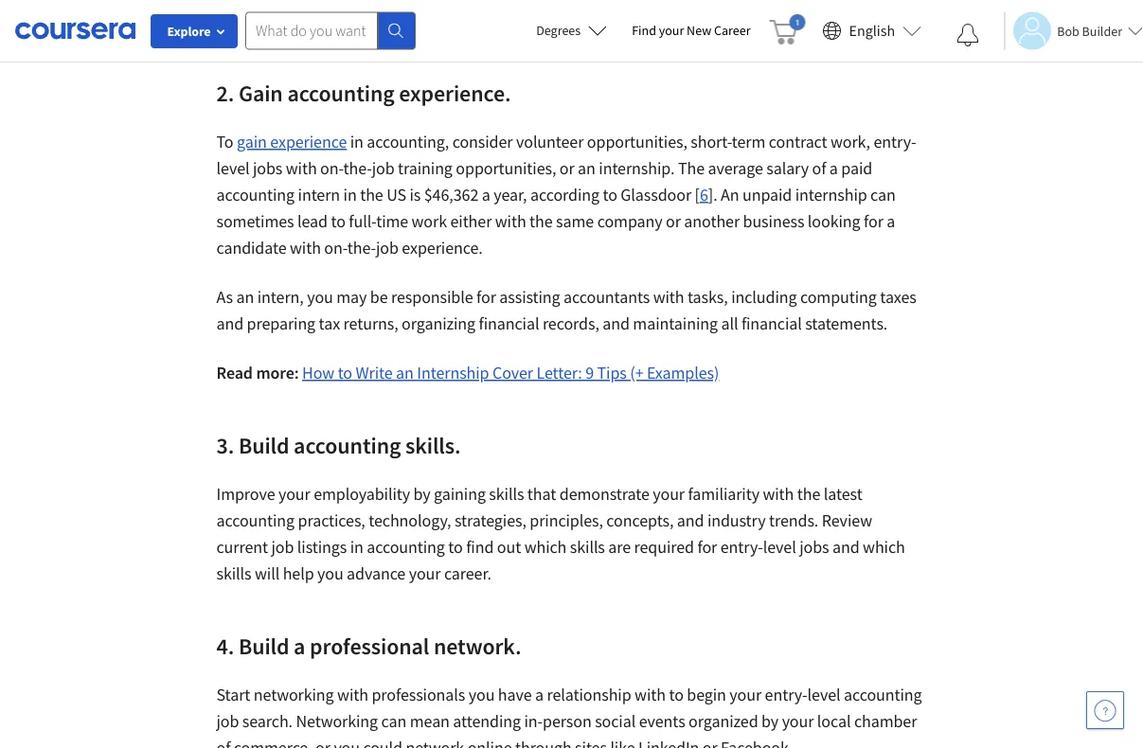Task type: vqa. For each thing, say whether or not it's contained in the screenshot.
being
no



Task type: describe. For each thing, give the bounding box(es) containing it.
2. gain accounting experience.
[[216, 79, 511, 107]]

business
[[743, 211, 804, 232]]

examples)
[[647, 362, 719, 384]]

local
[[817, 711, 851, 732]]

chamber
[[854, 711, 917, 732]]

listings
[[297, 537, 347, 558]]

to inside start networking with professionals you have a relationship with to begin your entry-level accounting job search. networking can mean attending in-person social events organized by your local chamber of commerce, or you could network online through sites like linkedin or facebook.
[[669, 684, 684, 706]]

job inside improve your employability by gaining skills that demonstrate your familiarity with the latest accounting practices, technology, strategies, principles, concepts, and industry trends. review current job listings in accounting to find out which skills are required for entry-level jobs and which skills will help you advance your career.
[[271, 537, 294, 558]]

help center image
[[1094, 699, 1117, 722]]

find
[[466, 537, 494, 558]]

how to write an internship cover letter: 9 tips (+ examples) link
[[302, 362, 719, 384]]

your left local
[[782, 711, 814, 732]]

accounting up employability on the left bottom of the page
[[294, 431, 401, 459]]

principles,
[[530, 510, 603, 531]]

write
[[356, 362, 393, 384]]

jobs inside improve your employability by gaining skills that demonstrate your familiarity with the latest accounting practices, technology, strategies, principles, concepts, and industry trends. review current job listings in accounting to find out which skills are required for entry-level jobs and which skills will help you advance your career.
[[799, 537, 829, 558]]

cover
[[492, 362, 533, 384]]

as an intern, you may be responsible for assisting accountants with tasks, including computing taxes and preparing tax returns, organizing financial records, and maintaining all financial statements.
[[216, 286, 917, 334]]

builder
[[1082, 22, 1122, 39]]

glassdoor
[[621, 184, 691, 206]]

the inside in accounting, consider volunteer opportunities, short-term contract work, entry- level jobs with on-the-job training opportunities, or an internship. the average salary of a paid accounting intern in the us is
[[360, 184, 383, 206]]

preparing
[[247, 313, 315, 334]]

statements.
[[805, 313, 888, 334]]

networking
[[296, 711, 378, 732]]

accounting inside start networking with professionals you have a relationship with to begin your entry-level accounting job search. networking can mean attending in-person social events organized by your local chamber of commerce, or you could network online through sites like linkedin or facebook.
[[844, 684, 922, 706]]

gain
[[237, 131, 267, 152]]

in inside improve your employability by gaining skills that demonstrate your familiarity with the latest accounting practices, technology, strategies, principles, concepts, and industry trends. review current job listings in accounting to find out which skills are required for entry-level jobs and which skills will help you advance your career.
[[350, 537, 363, 558]]

your up concepts,
[[653, 483, 685, 505]]

person
[[543, 711, 592, 732]]

start networking with professionals you have a relationship with to begin your entry-level accounting job search. networking can mean attending in-person social events organized by your local chamber of commerce, or you could network online through sites like linkedin or facebook.
[[216, 684, 922, 748]]

2 vertical spatial skills
[[216, 563, 251, 584]]

bob
[[1057, 22, 1079, 39]]

internship
[[795, 184, 867, 206]]

events
[[639, 711, 685, 732]]

your up practices,
[[278, 483, 310, 505]]

work
[[412, 211, 447, 232]]

find your new career
[[632, 22, 751, 39]]

1 horizontal spatial an
[[396, 362, 414, 384]]

with up networking
[[337, 684, 368, 706]]

level inside improve your employability by gaining skills that demonstrate your familiarity with the latest accounting practices, technology, strategies, principles, concepts, and industry trends. review current job listings in accounting to find out which skills are required for entry-level jobs and which skills will help you advance your career.
[[763, 537, 796, 558]]

to gain experience
[[216, 131, 347, 152]]

entry- inside improve your employability by gaining skills that demonstrate your familiarity with the latest accounting practices, technology, strategies, principles, concepts, and industry trends. review current job listings in accounting to find out which skills are required for entry-level jobs and which skills will help you advance your career.
[[720, 537, 763, 558]]

coursera image
[[15, 15, 135, 46]]

and down the review
[[832, 537, 860, 558]]

to inside improve your employability by gaining skills that demonstrate your familiarity with the latest accounting practices, technology, strategies, principles, concepts, and industry trends. review current job listings in accounting to find out which skills are required for entry-level jobs and which skills will help you advance your career.
[[448, 537, 463, 558]]

improve
[[216, 483, 275, 505]]

the inside ]. an unpaid internship can sometimes lead to full-time work either with the same company or another business looking for a candidate with on-the-job experience.
[[529, 211, 553, 232]]

find
[[632, 22, 656, 39]]

internship
[[417, 362, 489, 384]]

job inside start networking with professionals you have a relationship with to begin your entry-level accounting job search. networking can mean attending in-person social events organized by your local chamber of commerce, or you could network online through sites like linkedin or facebook.
[[216, 711, 239, 732]]

experience
[[270, 131, 347, 152]]

show notifications image
[[957, 24, 979, 46]]

or inside ]. an unpaid internship can sometimes lead to full-time work either with the same company or another business looking for a candidate with on-the-job experience.
[[666, 211, 681, 232]]

new
[[687, 22, 711, 39]]

to
[[216, 131, 233, 152]]

taxes
[[880, 286, 917, 308]]

candidate
[[216, 237, 287, 259]]

including
[[731, 286, 797, 308]]

accounting up "experience"
[[287, 79, 395, 107]]

computing
[[800, 286, 877, 308]]

you down networking
[[334, 737, 360, 748]]

relationship
[[547, 684, 631, 706]]

latest
[[824, 483, 862, 505]]

experience. inside ]. an unpaid internship can sometimes lead to full-time work either with the same company or another business looking for a candidate with on-the-job experience.
[[402, 237, 483, 259]]

on- inside in accounting, consider volunteer opportunities, short-term contract work, entry- level jobs with on-the-job training opportunities, or an internship. the average salary of a paid accounting intern in the us is
[[320, 158, 343, 179]]

may
[[336, 286, 367, 308]]

linkedin
[[638, 737, 699, 748]]

training
[[398, 158, 453, 179]]

the
[[678, 158, 705, 179]]

volunteer
[[516, 131, 584, 152]]

tips
[[597, 362, 627, 384]]

practices,
[[298, 510, 365, 531]]

you up the attending
[[469, 684, 495, 706]]

term
[[732, 131, 766, 152]]

records,
[[543, 313, 599, 334]]

shopping cart: 1 item image
[[769, 14, 805, 45]]

a inside in accounting, consider volunteer opportunities, short-term contract work, entry- level jobs with on-the-job training opportunities, or an internship. the average salary of a paid accounting intern in the us is
[[829, 158, 838, 179]]

for inside ]. an unpaid internship can sometimes lead to full-time work either with the same company or another business looking for a candidate with on-the-job experience.
[[864, 211, 883, 232]]

start
[[216, 684, 250, 706]]

industry
[[707, 510, 766, 531]]

familiarity
[[688, 483, 759, 505]]

an inside in accounting, consider volunteer opportunities, short-term contract work, entry- level jobs with on-the-job training opportunities, or an internship. the average salary of a paid accounting intern in the us is
[[578, 158, 596, 179]]

to right how
[[338, 362, 352, 384]]

letter:
[[536, 362, 582, 384]]

1 which from the left
[[524, 537, 567, 558]]

find your new career link
[[622, 19, 760, 43]]

entry- inside start networking with professionals you have a relationship with to begin your entry-level accounting job search. networking can mean attending in-person social events organized by your local chamber of commerce, or you could network online through sites like linkedin or facebook.
[[765, 684, 807, 706]]

commerce,
[[234, 737, 312, 748]]

in accounting, consider volunteer opportunities, short-term contract work, entry- level jobs with on-the-job training opportunities, or an internship. the average salary of a paid accounting intern in the us is
[[216, 131, 916, 206]]

0 horizontal spatial opportunities,
[[456, 158, 556, 179]]

of inside in accounting, consider volunteer opportunities, short-term contract work, entry- level jobs with on-the-job training opportunities, or an internship. the average salary of a paid accounting intern in the us is
[[812, 158, 826, 179]]

with down lead at the left of page
[[290, 237, 321, 259]]

$46,362
[[424, 184, 478, 206]]

search.
[[242, 711, 293, 732]]

with inside as an intern, you may be responsible for assisting accountants with tasks, including computing taxes and preparing tax returns, organizing financial records, and maintaining all financial statements.
[[653, 286, 684, 308]]

help
[[283, 563, 314, 584]]

job inside ]. an unpaid internship can sometimes lead to full-time work either with the same company or another business looking for a candidate with on-the-job experience.
[[376, 237, 399, 259]]

with down year,
[[495, 211, 526, 232]]

maintaining
[[633, 313, 718, 334]]

entry- inside in accounting, consider volunteer opportunities, short-term contract work, entry- level jobs with on-the-job training opportunities, or an internship. the average salary of a paid accounting intern in the us is
[[874, 131, 916, 152]]

tasks,
[[688, 286, 728, 308]]

jobs inside in accounting, consider volunteer opportunities, short-term contract work, entry- level jobs with on-the-job training opportunities, or an internship. the average salary of a paid accounting intern in the us is
[[253, 158, 282, 179]]

accountants
[[564, 286, 650, 308]]

year,
[[494, 184, 527, 206]]

to up company
[[603, 184, 617, 206]]

degrees
[[536, 22, 581, 39]]

1 financial from the left
[[479, 313, 539, 334]]

you inside as an intern, you may be responsible for assisting accountants with tasks, including computing taxes and preparing tax returns, organizing financial records, and maintaining all financial statements.
[[307, 286, 333, 308]]

in-
[[524, 711, 543, 732]]

with up 'events'
[[635, 684, 666, 706]]

an inside as an intern, you may be responsible for assisting accountants with tasks, including computing taxes and preparing tax returns, organizing financial records, and maintaining all financial statements.
[[236, 286, 254, 308]]

your up organized
[[730, 684, 762, 706]]

bob builder
[[1057, 22, 1122, 39]]

career.
[[444, 563, 491, 584]]

as
[[216, 286, 233, 308]]

].
[[708, 184, 717, 206]]

contract
[[769, 131, 827, 152]]

explore button
[[151, 14, 238, 48]]

accounting inside in accounting, consider volunteer opportunities, short-term contract work, entry- level jobs with on-the-job training opportunities, or an internship. the average salary of a paid accounting intern in the us is
[[216, 184, 295, 206]]



Task type: locate. For each thing, give the bounding box(es) containing it.
1 vertical spatial the
[[529, 211, 553, 232]]

same
[[556, 211, 594, 232]]

trends.
[[769, 510, 818, 531]]

job down time
[[376, 237, 399, 259]]

0 vertical spatial the
[[360, 184, 383, 206]]

$46,362 a year, according to glassdoor [ 6
[[424, 184, 708, 206]]

by inside start networking with professionals you have a relationship with to begin your entry-level accounting job search. networking can mean attending in-person social events organized by your local chamber of commerce, or you could network online through sites like linkedin or facebook.
[[761, 711, 779, 732]]

by up "facebook." at the right of page
[[761, 711, 779, 732]]

with up trends.
[[763, 483, 794, 505]]

0 horizontal spatial by
[[413, 483, 431, 505]]

0 vertical spatial jobs
[[253, 158, 282, 179]]

improve your employability by gaining skills that demonstrate your familiarity with the latest accounting practices, technology, strategies, principles, concepts, and industry trends. review current job listings in accounting to find out which skills are required for entry-level jobs and which skills will help you advance your career.
[[216, 483, 905, 584]]

9
[[585, 362, 594, 384]]

which
[[524, 537, 567, 558], [863, 537, 905, 558]]

the- up full-
[[343, 158, 372, 179]]

0 vertical spatial in
[[350, 131, 363, 152]]

1 horizontal spatial level
[[763, 537, 796, 558]]

gaining
[[434, 483, 486, 505]]

the left same
[[529, 211, 553, 232]]

the- down full-
[[347, 237, 376, 259]]

the up trends.
[[797, 483, 820, 505]]

with inside in accounting, consider volunteer opportunities, short-term contract work, entry- level jobs with on-the-job training opportunities, or an internship. the average salary of a paid accounting intern in the us is
[[286, 158, 317, 179]]

1 horizontal spatial jobs
[[799, 537, 829, 558]]

of
[[812, 158, 826, 179], [216, 737, 230, 748]]

level inside in accounting, consider volunteer opportunities, short-term contract work, entry- level jobs with on-the-job training opportunities, or an internship. the average salary of a paid accounting intern in the us is
[[216, 158, 250, 179]]

1 vertical spatial build
[[239, 632, 289, 660]]

and
[[216, 313, 243, 334], [603, 313, 630, 334], [677, 510, 704, 531], [832, 537, 860, 558]]

can down paid
[[870, 184, 896, 206]]

and down accountants
[[603, 313, 630, 334]]

review
[[822, 510, 872, 531]]

2 vertical spatial entry-
[[765, 684, 807, 706]]

are
[[608, 537, 631, 558]]

0 vertical spatial on-
[[320, 158, 343, 179]]

skills down current
[[216, 563, 251, 584]]

or inside in accounting, consider volunteer opportunities, short-term contract work, entry- level jobs with on-the-job training opportunities, or an internship. the average salary of a paid accounting intern in the us is
[[560, 158, 574, 179]]

english
[[849, 21, 895, 40]]

have
[[498, 684, 532, 706]]

0 horizontal spatial for
[[476, 286, 496, 308]]

2 horizontal spatial entry-
[[874, 131, 916, 152]]

you up tax
[[307, 286, 333, 308]]

which down the review
[[863, 537, 905, 558]]

build for 4.
[[239, 632, 289, 660]]

jobs down trends.
[[799, 537, 829, 558]]

to inside ]. an unpaid internship can sometimes lead to full-time work either with the same company or another business looking for a candidate with on-the-job experience.
[[331, 211, 345, 232]]

either
[[450, 211, 492, 232]]

internship.
[[599, 158, 675, 179]]

2 horizontal spatial an
[[578, 158, 596, 179]]

0 horizontal spatial jobs
[[253, 158, 282, 179]]

1 vertical spatial on-
[[324, 237, 347, 259]]

1 horizontal spatial for
[[697, 537, 717, 558]]

experience. up "consider"
[[399, 79, 511, 107]]

0 vertical spatial the-
[[343, 158, 372, 179]]

accounting down the technology, on the left bottom
[[367, 537, 445, 558]]

financial
[[479, 313, 539, 334], [741, 313, 802, 334]]

2 vertical spatial an
[[396, 362, 414, 384]]

job down start
[[216, 711, 239, 732]]

sometimes
[[216, 211, 294, 232]]

of inside start networking with professionals you have a relationship with to begin your entry-level accounting job search. networking can mean attending in-person social events organized by your local chamber of commerce, or you could network online through sites like linkedin or facebook.
[[216, 737, 230, 748]]

4. build a professional network.
[[216, 632, 526, 660]]

consider
[[452, 131, 513, 152]]

1 vertical spatial experience.
[[402, 237, 483, 259]]

all
[[721, 313, 738, 334]]

that
[[527, 483, 556, 505]]

1 vertical spatial entry-
[[720, 537, 763, 558]]

1 horizontal spatial financial
[[741, 313, 802, 334]]

which down 'principles,' on the bottom of the page
[[524, 537, 567, 558]]

sites
[[575, 737, 607, 748]]

professional
[[310, 632, 429, 660]]

paid
[[841, 158, 872, 179]]

3.
[[216, 431, 234, 459]]

jobs down the to gain experience
[[253, 158, 282, 179]]

financial down including at the top right
[[741, 313, 802, 334]]

your left career.
[[409, 563, 441, 584]]

0 horizontal spatial level
[[216, 158, 250, 179]]

1 vertical spatial can
[[381, 711, 407, 732]]

read more: how to write an internship cover letter: 9 tips (+ examples)
[[216, 362, 719, 384]]

by up the technology, on the left bottom
[[413, 483, 431, 505]]

1 horizontal spatial which
[[863, 537, 905, 558]]

full-
[[349, 211, 376, 232]]

2 horizontal spatial the
[[797, 483, 820, 505]]

0 horizontal spatial the
[[360, 184, 383, 206]]

gain experience link
[[237, 131, 347, 152]]

in up full-
[[343, 184, 357, 206]]

entry- up "facebook." at the right of page
[[765, 684, 807, 706]]

None search field
[[245, 12, 416, 50]]

can up could
[[381, 711, 407, 732]]

0 horizontal spatial skills
[[216, 563, 251, 584]]

an up $46,362 a year, according to glassdoor [ 6
[[578, 158, 596, 179]]

by inside improve your employability by gaining skills that demonstrate your familiarity with the latest accounting practices, technology, strategies, principles, concepts, and industry trends. review current job listings in accounting to find out which skills are required for entry-level jobs and which skills will help you advance your career.
[[413, 483, 431, 505]]

0 vertical spatial can
[[870, 184, 896, 206]]

can inside ]. an unpaid internship can sometimes lead to full-time work either with the same company or another business looking for a candidate with on-the-job experience.
[[870, 184, 896, 206]]

through
[[515, 737, 572, 748]]

0 vertical spatial skills
[[489, 483, 524, 505]]

with down "experience"
[[286, 158, 317, 179]]

in
[[350, 131, 363, 152], [343, 184, 357, 206], [350, 537, 363, 558]]

job up will
[[271, 537, 294, 558]]

1 vertical spatial of
[[216, 737, 230, 748]]

the inside improve your employability by gaining skills that demonstrate your familiarity with the latest accounting practices, technology, strategies, principles, concepts, and industry trends. review current job listings in accounting to find out which skills are required for entry-level jobs and which skills will help you advance your career.
[[797, 483, 820, 505]]

salary
[[766, 158, 809, 179]]

the-
[[343, 158, 372, 179], [347, 237, 376, 259]]

a left paid
[[829, 158, 838, 179]]

skills up strategies,
[[489, 483, 524, 505]]

0 vertical spatial for
[[864, 211, 883, 232]]

a right have
[[535, 684, 544, 706]]

2 financial from the left
[[741, 313, 802, 334]]

1 horizontal spatial skills
[[489, 483, 524, 505]]

of down start
[[216, 737, 230, 748]]

or down networking
[[315, 737, 330, 748]]

2 vertical spatial for
[[697, 537, 717, 558]]

level up local
[[807, 684, 841, 706]]

1 vertical spatial jobs
[[799, 537, 829, 558]]

to left full-
[[331, 211, 345, 232]]

jobs
[[253, 158, 282, 179], [799, 537, 829, 558]]

bob builder button
[[1004, 12, 1143, 50]]

lead
[[297, 211, 328, 232]]

level
[[216, 158, 250, 179], [763, 537, 796, 558], [807, 684, 841, 706]]

0 vertical spatial level
[[216, 158, 250, 179]]

opportunities, up internship.
[[587, 131, 687, 152]]

0 horizontal spatial can
[[381, 711, 407, 732]]

for inside as an intern, you may be responsible for assisting accountants with tasks, including computing taxes and preparing tax returns, organizing financial records, and maintaining all financial statements.
[[476, 286, 496, 308]]

can inside start networking with professionals you have a relationship with to begin your entry-level accounting job search. networking can mean attending in-person social events organized by your local chamber of commerce, or you could network online through sites like linkedin or facebook.
[[381, 711, 407, 732]]

1 horizontal spatial by
[[761, 711, 779, 732]]

2 horizontal spatial skills
[[570, 537, 605, 558]]

skills.
[[405, 431, 461, 459]]

accounting up sometimes
[[216, 184, 295, 206]]

work,
[[831, 131, 870, 152]]

read
[[216, 362, 253, 384]]

how
[[302, 362, 334, 384]]

build right "3."
[[239, 431, 289, 459]]

for left the 'assisting' in the top left of the page
[[476, 286, 496, 308]]

in up advance
[[350, 537, 363, 558]]

job up us
[[372, 158, 395, 179]]

0 vertical spatial an
[[578, 158, 596, 179]]

1 vertical spatial for
[[476, 286, 496, 308]]

build
[[239, 431, 289, 459], [239, 632, 289, 660]]

your right find
[[659, 22, 684, 39]]

2 which from the left
[[863, 537, 905, 558]]

for right looking
[[864, 211, 883, 232]]

a up networking
[[294, 632, 305, 660]]

opportunities, up year,
[[456, 158, 556, 179]]

1 horizontal spatial the
[[529, 211, 553, 232]]

1 vertical spatial an
[[236, 286, 254, 308]]

build for 3.
[[239, 431, 289, 459]]

financial down the 'assisting' in the top left of the page
[[479, 313, 539, 334]]

[
[[695, 184, 700, 206]]

0 horizontal spatial entry-
[[720, 537, 763, 558]]

entry-
[[874, 131, 916, 152], [720, 537, 763, 558], [765, 684, 807, 706]]

0 horizontal spatial which
[[524, 537, 567, 558]]

1 horizontal spatial opportunities,
[[587, 131, 687, 152]]

a left year,
[[482, 184, 490, 206]]

to up 'events'
[[669, 684, 684, 706]]

returns,
[[343, 313, 398, 334]]

1 vertical spatial the-
[[347, 237, 376, 259]]

in right "experience"
[[350, 131, 363, 152]]

1 horizontal spatial can
[[870, 184, 896, 206]]

6 link
[[700, 184, 708, 206]]

on- inside ]. an unpaid internship can sometimes lead to full-time work either with the same company or another business looking for a candidate with on-the-job experience.
[[324, 237, 347, 259]]

1 horizontal spatial of
[[812, 158, 826, 179]]

1 vertical spatial opportunities,
[[456, 158, 556, 179]]

with up the maintaining
[[653, 286, 684, 308]]

4.
[[216, 632, 234, 660]]

is
[[410, 184, 421, 206]]

or down organized
[[703, 737, 718, 748]]

could
[[363, 737, 402, 748]]

be
[[370, 286, 388, 308]]

0 horizontal spatial of
[[216, 737, 230, 748]]

experience. down the work
[[402, 237, 483, 259]]

on- down lead at the left of page
[[324, 237, 347, 259]]

entry- down industry
[[720, 537, 763, 558]]

What do you want to learn? text field
[[245, 12, 378, 50]]

opportunities,
[[587, 131, 687, 152], [456, 158, 556, 179]]

employability
[[314, 483, 410, 505]]

a right looking
[[887, 211, 895, 232]]

us
[[387, 184, 406, 206]]

on- up intern
[[320, 158, 343, 179]]

advance
[[347, 563, 406, 584]]

(+
[[630, 362, 643, 384]]

english button
[[815, 0, 929, 62]]

accounting down improve
[[216, 510, 295, 531]]

you
[[307, 286, 333, 308], [317, 563, 343, 584], [469, 684, 495, 706], [334, 737, 360, 748]]

a
[[829, 158, 838, 179], [482, 184, 490, 206], [887, 211, 895, 232], [294, 632, 305, 660], [535, 684, 544, 706]]

level down to
[[216, 158, 250, 179]]

a inside ]. an unpaid internship can sometimes lead to full-time work either with the same company or another business looking for a candidate with on-the-job experience.
[[887, 211, 895, 232]]

level down trends.
[[763, 537, 796, 558]]

with inside improve your employability by gaining skills that demonstrate your familiarity with the latest accounting practices, technology, strategies, principles, concepts, and industry trends. review current job listings in accounting to find out which skills are required for entry-level jobs and which skills will help you advance your career.
[[763, 483, 794, 505]]

2 vertical spatial the
[[797, 483, 820, 505]]

1 vertical spatial in
[[343, 184, 357, 206]]

intern,
[[257, 286, 304, 308]]

and down as in the top left of the page
[[216, 313, 243, 334]]

1 vertical spatial by
[[761, 711, 779, 732]]

skills left "are"
[[570, 537, 605, 558]]

accounting,
[[367, 131, 449, 152]]

1 horizontal spatial entry-
[[765, 684, 807, 706]]

1 vertical spatial skills
[[570, 537, 605, 558]]

0 horizontal spatial financial
[[479, 313, 539, 334]]

0 horizontal spatial an
[[236, 286, 254, 308]]

time
[[376, 211, 408, 232]]

to left find at bottom left
[[448, 537, 463, 558]]

for down industry
[[697, 537, 717, 558]]

looking
[[808, 211, 860, 232]]

build right 4.
[[239, 632, 289, 660]]

2 vertical spatial in
[[350, 537, 363, 558]]

or down glassdoor
[[666, 211, 681, 232]]

for inside improve your employability by gaining skills that demonstrate your familiarity with the latest accounting practices, technology, strategies, principles, concepts, and industry trends. review current job listings in accounting to find out which skills are required for entry-level jobs and which skills will help you advance your career.
[[697, 537, 717, 558]]

an
[[721, 184, 739, 206]]

of up 'internship'
[[812, 158, 826, 179]]

the left us
[[360, 184, 383, 206]]

an right the write
[[396, 362, 414, 384]]

the- inside ]. an unpaid internship can sometimes lead to full-time work either with the same company or another business looking for a candidate with on-the-job experience.
[[347, 237, 376, 259]]

2 horizontal spatial level
[[807, 684, 841, 706]]

network
[[406, 737, 464, 748]]

begin
[[687, 684, 726, 706]]

or
[[560, 158, 574, 179], [666, 211, 681, 232], [315, 737, 330, 748], [703, 737, 718, 748]]

entry- right 'work,'
[[874, 131, 916, 152]]

or up $46,362 a year, according to glassdoor [ 6
[[560, 158, 574, 179]]

you inside improve your employability by gaining skills that demonstrate your familiarity with the latest accounting practices, technology, strategies, principles, concepts, and industry trends. review current job listings in accounting to find out which skills are required for entry-level jobs and which skills will help you advance your career.
[[317, 563, 343, 584]]

intern
[[298, 184, 340, 206]]

on-
[[320, 158, 343, 179], [324, 237, 347, 259]]

accounting up chamber
[[844, 684, 922, 706]]

a inside start networking with professionals you have a relationship with to begin your entry-level accounting job search. networking can mean attending in-person social events organized by your local chamber of commerce, or you could network online through sites like linkedin or facebook.
[[535, 684, 544, 706]]

technology,
[[369, 510, 451, 531]]

and up required
[[677, 510, 704, 531]]

concepts,
[[606, 510, 674, 531]]

will
[[255, 563, 280, 584]]

0 vertical spatial build
[[239, 431, 289, 459]]

attending
[[453, 711, 521, 732]]

2 horizontal spatial for
[[864, 211, 883, 232]]

2 build from the top
[[239, 632, 289, 660]]

level inside start networking with professionals you have a relationship with to begin your entry-level accounting job search. networking can mean attending in-person social events organized by your local chamber of commerce, or you could network online through sites like linkedin or facebook.
[[807, 684, 841, 706]]

you down listings
[[317, 563, 343, 584]]

tax
[[319, 313, 340, 334]]

0 vertical spatial of
[[812, 158, 826, 179]]

1 vertical spatial level
[[763, 537, 796, 558]]

mean
[[410, 711, 450, 732]]

an right as in the top left of the page
[[236, 286, 254, 308]]

0 vertical spatial entry-
[[874, 131, 916, 152]]

0 vertical spatial opportunities,
[[587, 131, 687, 152]]

0 vertical spatial experience.
[[399, 79, 511, 107]]

organizing
[[402, 313, 475, 334]]

the- inside in accounting, consider volunteer opportunities, short-term contract work, entry- level jobs with on-the-job training opportunities, or an internship. the average salary of a paid accounting intern in the us is
[[343, 158, 372, 179]]

short-
[[691, 131, 732, 152]]

average
[[708, 158, 763, 179]]

1 build from the top
[[239, 431, 289, 459]]

out
[[497, 537, 521, 558]]

2 vertical spatial level
[[807, 684, 841, 706]]

job inside in accounting, consider volunteer opportunities, short-term contract work, entry- level jobs with on-the-job training opportunities, or an internship. the average salary of a paid accounting intern in the us is
[[372, 158, 395, 179]]

0 vertical spatial by
[[413, 483, 431, 505]]



